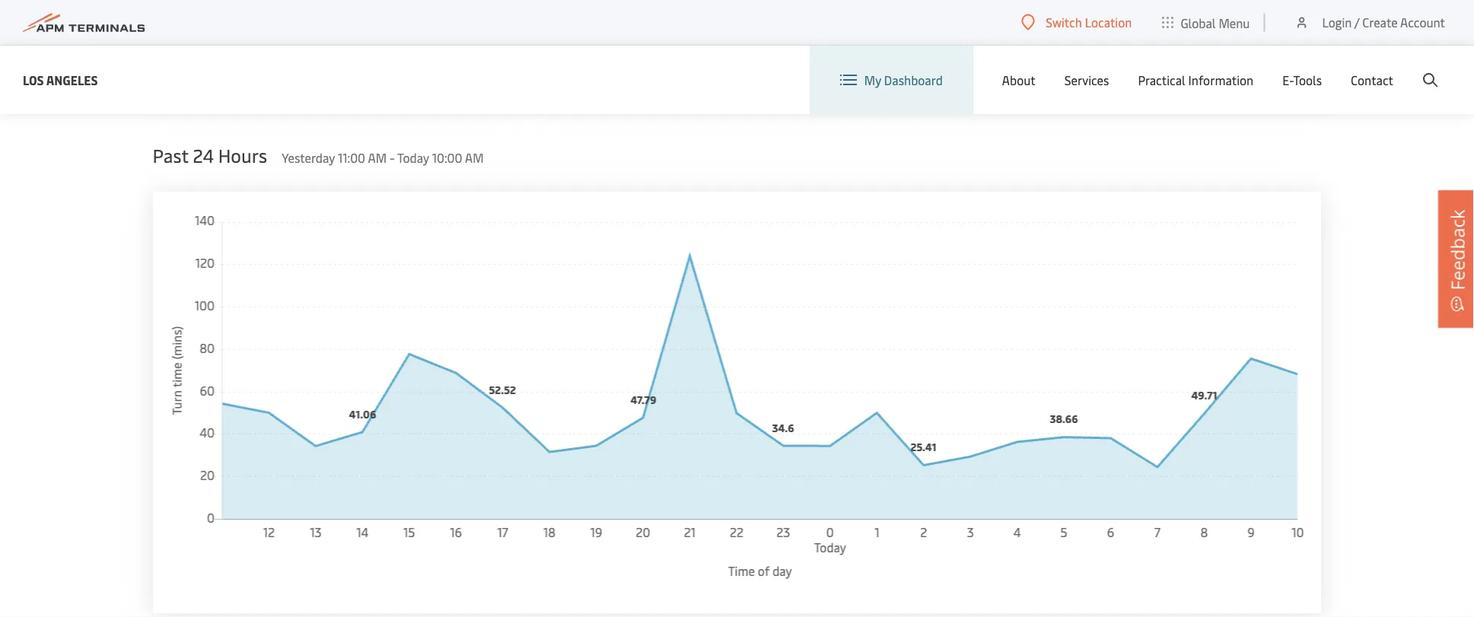 Task type: locate. For each thing, give the bounding box(es) containing it.
switch location
[[1046, 14, 1132, 30]]

0 horizontal spatial am
[[368, 149, 387, 166]]

under
[[713, 52, 749, 70]]

e-tools
[[1283, 72, 1322, 88]]

/
[[1354, 14, 1360, 30]]

tools
[[1293, 72, 1322, 88]]

e-
[[1283, 72, 1293, 88]]

past
[[153, 142, 188, 167]]

-
[[390, 149, 395, 166]]

switch
[[1046, 14, 1082, 30]]

minutes
[[772, 52, 822, 70]]

1 horizontal spatial am
[[465, 149, 484, 166]]

serviced under 60 minutes
[[658, 52, 822, 70]]

global
[[1181, 14, 1216, 31]]

los angeles link
[[23, 70, 98, 89]]

am
[[368, 149, 387, 166], [465, 149, 484, 166]]

contact button
[[1351, 46, 1393, 114]]

contact
[[1351, 72, 1393, 88]]

global menu
[[1181, 14, 1250, 31]]

2 am from the left
[[465, 149, 484, 166]]

create
[[1362, 14, 1398, 30]]

hours
[[218, 142, 267, 167]]

feedback
[[1445, 210, 1470, 290]]

switch location button
[[1021, 14, 1132, 31]]

los
[[23, 72, 44, 88]]

am left -
[[368, 149, 387, 166]]

am right "10:00"
[[465, 149, 484, 166]]



Task type: describe. For each thing, give the bounding box(es) containing it.
10:00
[[432, 149, 462, 166]]

today
[[397, 149, 429, 166]]

login / create account link
[[1294, 0, 1445, 45]]

yesterday
[[282, 149, 335, 166]]

login
[[1322, 14, 1352, 30]]

location
[[1085, 14, 1132, 30]]

past 24 hours
[[153, 142, 267, 167]]

e-tools button
[[1283, 46, 1322, 114]]

menu
[[1219, 14, 1250, 31]]

11:00
[[338, 149, 365, 166]]

los angeles
[[23, 72, 98, 88]]

yesterday 11:00 am - today 10:00 am
[[282, 149, 484, 166]]

60
[[752, 52, 769, 70]]

angeles
[[46, 72, 98, 88]]

24
[[193, 142, 214, 167]]

account
[[1400, 14, 1445, 30]]

global menu button
[[1147, 0, 1265, 45]]

login / create account
[[1322, 14, 1445, 30]]

1 am from the left
[[368, 149, 387, 166]]

feedback button
[[1438, 191, 1474, 328]]

serviced
[[658, 52, 710, 70]]



Task type: vqa. For each thing, say whether or not it's contained in the screenshot.
Login
yes



